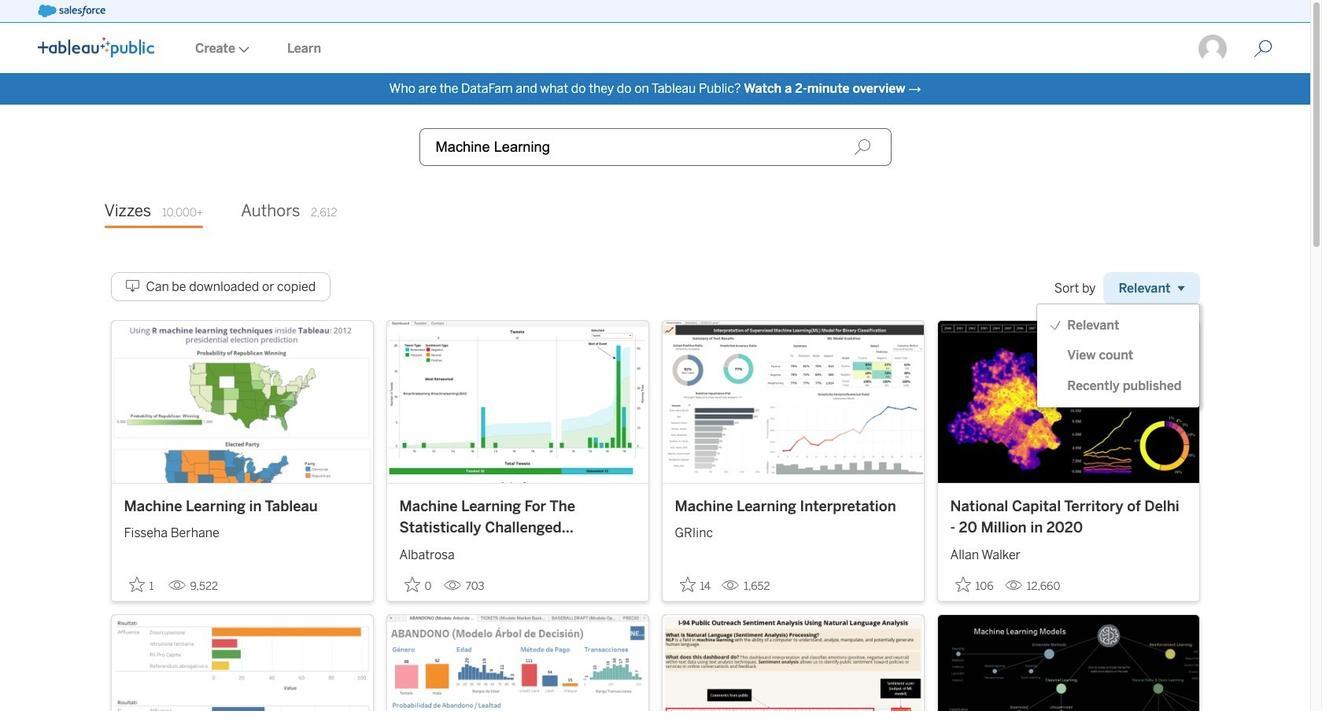 Task type: vqa. For each thing, say whether or not it's contained in the screenshot.
second Add Favorite button Add Favorite icon
yes



Task type: describe. For each thing, give the bounding box(es) containing it.
3 add favorite image from the left
[[680, 577, 696, 593]]

salesforce logo image
[[38, 5, 105, 17]]

logo image
[[38, 37, 154, 57]]

1 add favorite button from the left
[[124, 572, 162, 598]]

search image
[[854, 139, 871, 156]]

4 add favorite button from the left
[[951, 572, 999, 598]]

tara.schultz image
[[1198, 33, 1229, 65]]

3 add favorite button from the left
[[675, 572, 716, 598]]



Task type: locate. For each thing, give the bounding box(es) containing it.
2 add favorite image from the left
[[404, 577, 420, 593]]

1 add favorite image from the left
[[129, 577, 144, 593]]

1 horizontal spatial add favorite image
[[404, 577, 420, 593]]

0 horizontal spatial add favorite image
[[129, 577, 144, 593]]

Search input field
[[419, 128, 892, 166]]

2 horizontal spatial add favorite image
[[680, 577, 696, 593]]

Add Favorite button
[[124, 572, 162, 598], [400, 572, 437, 598], [675, 572, 716, 598], [951, 572, 999, 598]]

workbook thumbnail image
[[111, 321, 373, 483], [387, 321, 648, 483], [663, 321, 924, 483], [938, 321, 1200, 483], [111, 616, 373, 712], [387, 616, 648, 712], [663, 616, 924, 712], [938, 616, 1200, 712]]

2 add favorite button from the left
[[400, 572, 437, 598]]

add favorite image
[[129, 577, 144, 593], [404, 577, 420, 593], [680, 577, 696, 593]]

add favorite image
[[956, 577, 971, 593]]

go to search image
[[1235, 39, 1292, 58]]

list options menu
[[1038, 311, 1200, 402]]

create image
[[235, 46, 250, 53]]



